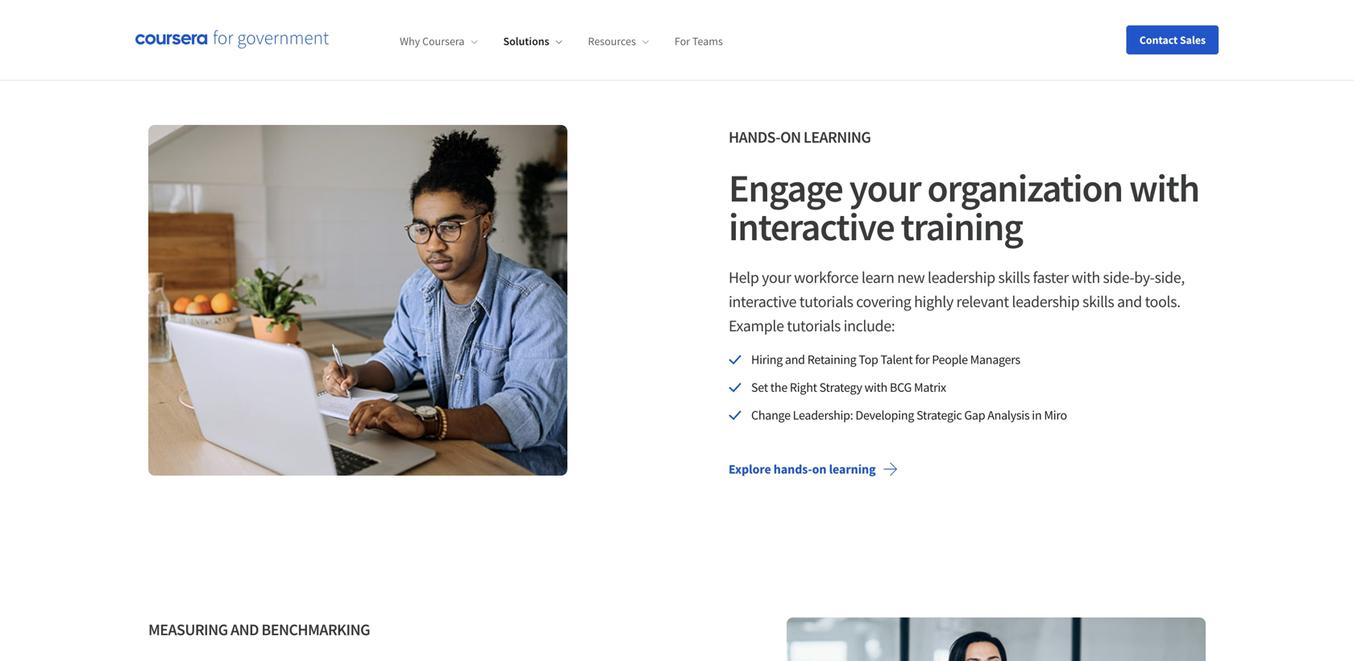 Task type: locate. For each thing, give the bounding box(es) containing it.
2 interactive from the top
[[729, 291, 797, 312]]

hands-
[[729, 127, 781, 147]]

0 vertical spatial with
[[1130, 164, 1200, 212]]

strategic
[[917, 407, 962, 423]]

in
[[1032, 407, 1042, 423]]

people
[[932, 352, 968, 368]]

skills left faster
[[999, 267, 1030, 287]]

interactive up example
[[729, 291, 797, 312]]

change
[[751, 407, 791, 423]]

tutorials up retaining
[[787, 316, 841, 336]]

2 vertical spatial and
[[231, 620, 259, 640]]

0 horizontal spatial with
[[865, 379, 888, 395]]

new
[[898, 267, 925, 287]]

1 vertical spatial with
[[1072, 267, 1100, 287]]

2 vertical spatial with
[[865, 379, 888, 395]]

leadership up relevant
[[928, 267, 996, 287]]

your inside engage your organization with interactive training
[[850, 164, 921, 212]]

hiring
[[751, 352, 783, 368]]

1 vertical spatial and
[[785, 352, 805, 368]]

1 horizontal spatial and
[[785, 352, 805, 368]]

2 horizontal spatial with
[[1130, 164, 1200, 212]]

help
[[729, 267, 759, 287]]

2 horizontal spatial and
[[1117, 291, 1142, 312]]

contact sales button
[[1127, 25, 1219, 54]]

0 vertical spatial skills
[[999, 267, 1030, 287]]

bcg
[[890, 379, 912, 395]]

1 horizontal spatial leadership
[[1012, 291, 1080, 312]]

1 vertical spatial interactive
[[729, 291, 797, 312]]

0 horizontal spatial your
[[762, 267, 791, 287]]

1 horizontal spatial with
[[1072, 267, 1100, 287]]

0 horizontal spatial skills
[[999, 267, 1030, 287]]

sales
[[1180, 33, 1206, 47]]

measuring
[[148, 620, 228, 640]]

change leadership: developing strategic gap analysis in miro
[[751, 407, 1067, 423]]

and down side-
[[1117, 291, 1142, 312]]

and right hiring
[[785, 352, 805, 368]]

interactive up the workforce
[[729, 202, 894, 251]]

tutorials
[[800, 291, 854, 312], [787, 316, 841, 336]]

skills down side-
[[1083, 291, 1115, 312]]

with
[[1130, 164, 1200, 212], [1072, 267, 1100, 287], [865, 379, 888, 395]]

for teams
[[675, 34, 723, 49]]

your
[[850, 164, 921, 212], [762, 267, 791, 287]]

learning
[[829, 461, 876, 477]]

skills
[[999, 267, 1030, 287], [1083, 291, 1115, 312]]

tutorials down the workforce
[[800, 291, 854, 312]]

and
[[1117, 291, 1142, 312], [785, 352, 805, 368], [231, 620, 259, 640]]

with inside help your workforce learn new leadership skills faster with side-by-side, interactive tutorials covering highly relevant leadership skills and tools. example tutorials include:
[[1072, 267, 1100, 287]]

side,
[[1155, 267, 1185, 287]]

0 horizontal spatial and
[[231, 620, 259, 640]]

training
[[901, 202, 1023, 251]]

leadership
[[928, 267, 996, 287], [1012, 291, 1080, 312]]

talent
[[881, 352, 913, 368]]

set the right strategy with bcg matrix
[[751, 379, 946, 395]]

teams
[[693, 34, 723, 49]]

interactive
[[729, 202, 894, 251], [729, 291, 797, 312]]

example
[[729, 316, 784, 336]]

and right 'measuring'
[[231, 620, 259, 640]]

on
[[781, 127, 801, 147]]

hiring and retaining top talent for people managers
[[751, 352, 1021, 368]]

contact sales
[[1140, 33, 1206, 47]]

0 vertical spatial interactive
[[729, 202, 894, 251]]

resources link
[[588, 34, 649, 49]]

1 horizontal spatial your
[[850, 164, 921, 212]]

your inside help your workforce learn new leadership skills faster with side-by-side, interactive tutorials covering highly relevant leadership skills and tools. example tutorials include:
[[762, 267, 791, 287]]

1 vertical spatial skills
[[1083, 291, 1115, 312]]

analysis
[[988, 407, 1030, 423]]

0 vertical spatial leadership
[[928, 267, 996, 287]]

your down learning
[[850, 164, 921, 212]]

your right help
[[762, 267, 791, 287]]

0 vertical spatial and
[[1117, 291, 1142, 312]]

the
[[771, 379, 788, 395]]

1 interactive from the top
[[729, 202, 894, 251]]

1 vertical spatial your
[[762, 267, 791, 287]]

on
[[812, 461, 827, 477]]

0 horizontal spatial leadership
[[928, 267, 996, 287]]

covering
[[856, 291, 912, 312]]

1 vertical spatial leadership
[[1012, 291, 1080, 312]]

leadership down faster
[[1012, 291, 1080, 312]]

interactive inside engage your organization with interactive training
[[729, 202, 894, 251]]

help your workforce learn new leadership skills faster with side-by-side, interactive tutorials covering highly relevant leadership skills and tools. example tutorials include:
[[729, 267, 1185, 336]]

for teams link
[[675, 34, 723, 49]]

coursera for government image
[[135, 30, 329, 49]]

0 vertical spatial tutorials
[[800, 291, 854, 312]]

gap
[[965, 407, 986, 423]]

highly
[[914, 291, 954, 312]]

hands on learning image
[[148, 125, 568, 476]]

with inside engage your organization with interactive training
[[1130, 164, 1200, 212]]

workforce
[[794, 267, 859, 287]]

learn
[[862, 267, 895, 287]]

0 vertical spatial your
[[850, 164, 921, 212]]



Task type: vqa. For each thing, say whether or not it's contained in the screenshot.
Engage your organization with interactive training
yes



Task type: describe. For each thing, give the bounding box(es) containing it.
why
[[400, 34, 420, 49]]

tools.
[[1145, 291, 1181, 312]]

hands-
[[774, 461, 812, 477]]

1 horizontal spatial skills
[[1083, 291, 1115, 312]]

explore
[[729, 461, 771, 477]]

learning
[[804, 127, 871, 147]]

your for help
[[762, 267, 791, 287]]

explore hands-on learning
[[729, 461, 876, 477]]

faster
[[1033, 267, 1069, 287]]

for
[[675, 34, 690, 49]]

solutions
[[503, 34, 550, 49]]

why coursera
[[400, 34, 465, 49]]

strategy
[[820, 379, 863, 395]]

right
[[790, 379, 817, 395]]

retaining
[[808, 352, 857, 368]]

miro
[[1044, 407, 1067, 423]]

measuring and benchmarking
[[148, 620, 370, 640]]

and for measuring and benchmarking
[[231, 620, 259, 640]]

resources
[[588, 34, 636, 49]]

for
[[915, 352, 930, 368]]

top
[[859, 352, 879, 368]]

leadership:
[[793, 407, 853, 423]]

solutions link
[[503, 34, 562, 49]]

interactive inside help your workforce learn new leadership skills faster with side-by-side, interactive tutorials covering highly relevant leadership skills and tools. example tutorials include:
[[729, 291, 797, 312]]

contact
[[1140, 33, 1178, 47]]

and inside help your workforce learn new leadership skills faster with side-by-side, interactive tutorials covering highly relevant leadership skills and tools. example tutorials include:
[[1117, 291, 1142, 312]]

side-
[[1103, 267, 1135, 287]]

set
[[751, 379, 768, 395]]

engage
[[729, 164, 843, 212]]

1 vertical spatial tutorials
[[787, 316, 841, 336]]

and for hiring and retaining top talent for people managers
[[785, 352, 805, 368]]

by-
[[1135, 267, 1155, 287]]

why coursera link
[[400, 34, 478, 49]]

engage your organization with interactive training
[[729, 164, 1200, 251]]

coursera
[[422, 34, 465, 49]]

relevant
[[957, 291, 1009, 312]]

your for engage
[[850, 164, 921, 212]]

organization
[[928, 164, 1123, 212]]

hands-on learning
[[729, 127, 871, 147]]

matrix
[[914, 379, 946, 395]]

benchmarking
[[262, 620, 370, 640]]

explore hands-on learning link
[[716, 450, 912, 489]]

developing
[[856, 407, 914, 423]]

managers
[[970, 352, 1021, 368]]

include:
[[844, 316, 895, 336]]



